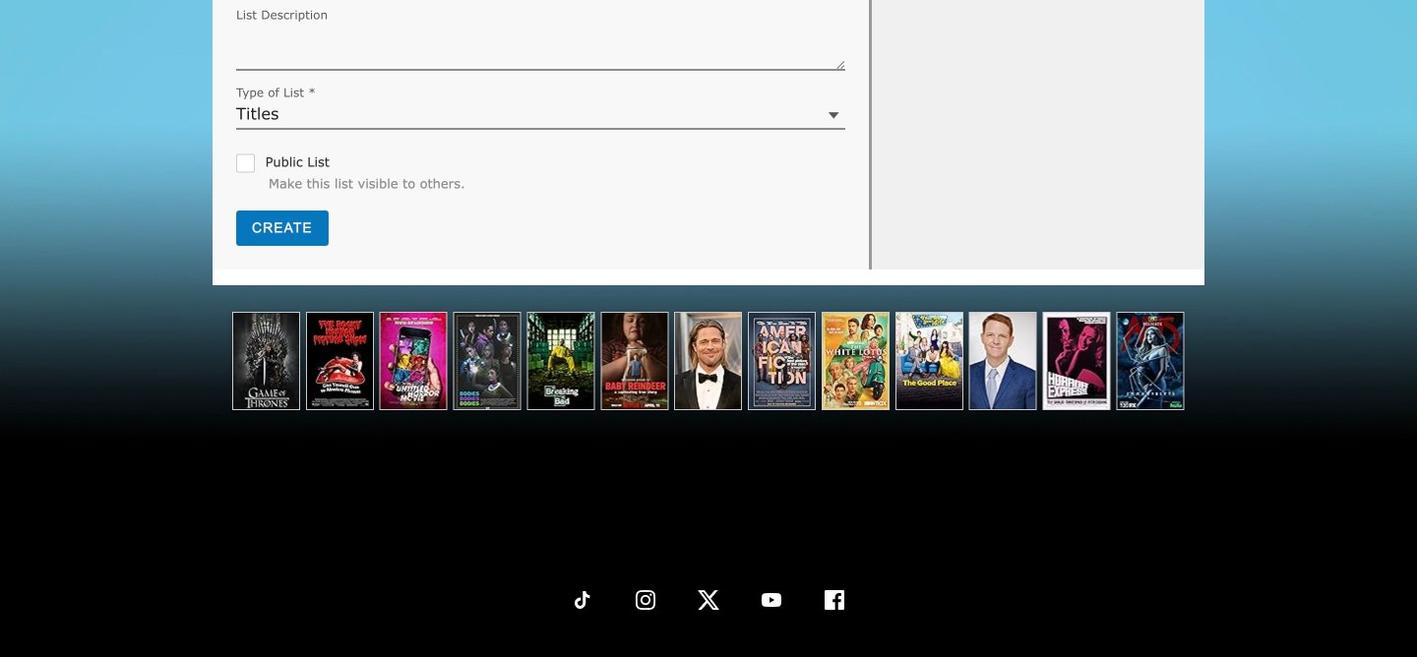 Task type: describe. For each thing, give the bounding box(es) containing it.
game of thrones - viewed 42 minutes ago image
[[233, 313, 299, 409]]

youtube image
[[760, 589, 783, 612]]

the white lotus - viewed 3 weeks ago image
[[823, 313, 889, 409]]

breaking bad - viewed 3 days ago image
[[528, 313, 594, 409]]

instagram image
[[634, 589, 657, 612]]

american horror story - viewed 3 weeks ago image
[[1118, 313, 1183, 409]]

twitter image
[[697, 589, 720, 612]]

american fiction - viewed 3 weeks ago image
[[749, 313, 815, 409]]



Task type: locate. For each thing, give the bounding box(es) containing it.
bodies bodies bodies - viewed 3 days ago image
[[454, 313, 520, 409]]

tiktok image
[[571, 589, 594, 612]]

brad pitt - viewed 4 days ago image
[[675, 313, 741, 409]]

pánico en el transiberiano - viewed 3 weeks ago image
[[1044, 313, 1110, 409]]

baby reindeer - viewed 4 days ago image
[[602, 313, 668, 409]]

untitled horror movie - viewed 2 days ago image
[[381, 313, 447, 409]]

facebook image
[[823, 589, 846, 612]]

the rocky horror picture show - viewed 51 minutes ago image
[[307, 313, 373, 409]]

None text field
[[236, 26, 845, 70]]

nathan ray clark - viewed 3 weeks ago image
[[970, 313, 1036, 409]]

the good place - viewed 3 weeks ago image
[[896, 313, 962, 409]]

None checkbox
[[236, 154, 249, 167]]



Task type: vqa. For each thing, say whether or not it's contained in the screenshot.
SUBMIT SEARCH icon
no



